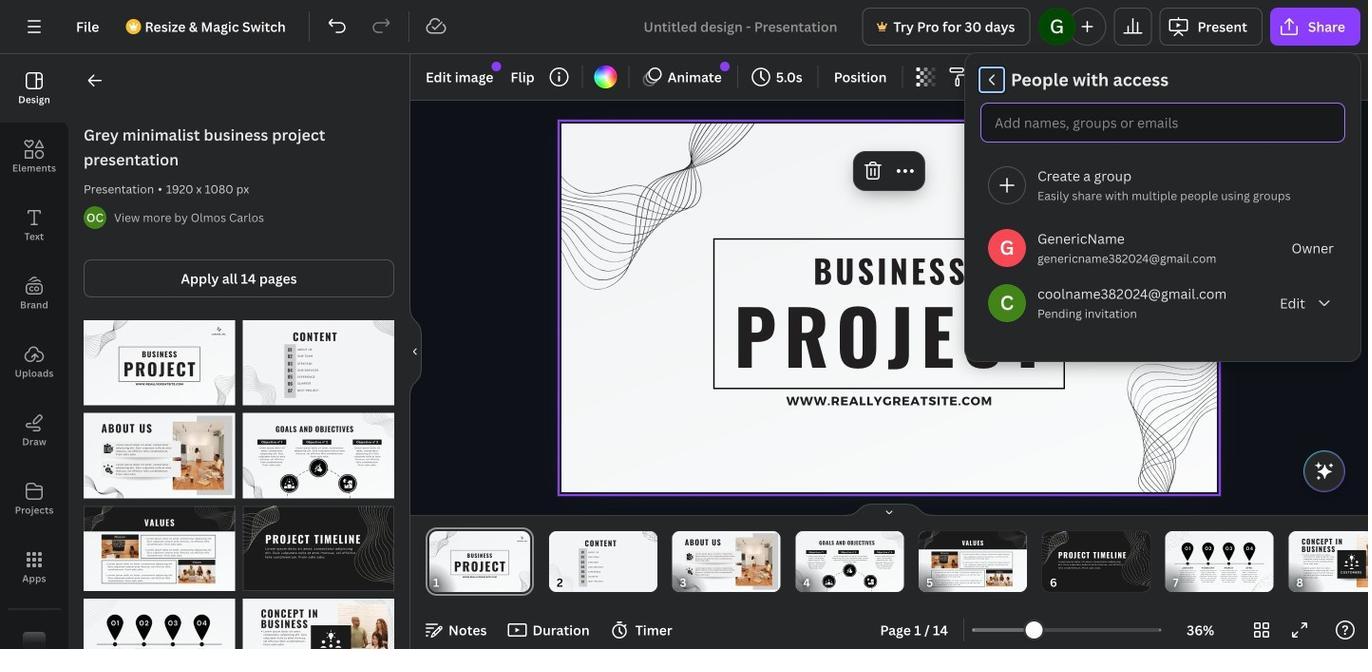 Task type: locate. For each thing, give the bounding box(es) containing it.
group
[[973, 68, 1346, 346]]

genericname image
[[1038, 8, 1077, 46], [989, 229, 1027, 267]]

genericname element inside main "menu bar"
[[1038, 8, 1077, 46]]

1 horizontal spatial genericname image
[[1038, 8, 1077, 46]]

0 horizontal spatial genericname image
[[989, 229, 1027, 267]]

0 vertical spatial genericname element
[[1038, 8, 1077, 46]]

grey minimalist business project presentation image
[[84, 320, 235, 406], [243, 320, 395, 406], [84, 413, 235, 499], [243, 413, 395, 499], [84, 506, 235, 591], [243, 506, 395, 591], [84, 599, 235, 649], [243, 599, 395, 649]]

Page title text field
[[448, 573, 455, 592]]

genericname image inside main "menu bar"
[[1038, 8, 1077, 46]]

main menu bar
[[0, 0, 1369, 54]]

0 vertical spatial genericname image
[[1038, 8, 1077, 46]]

1 horizontal spatial genericname element
[[1038, 8, 1077, 46]]

olmos carlos image
[[84, 206, 106, 229]]

genericname element
[[1038, 8, 1077, 46], [989, 229, 1027, 267]]

1 vertical spatial genericname element
[[989, 229, 1027, 267]]



Task type: vqa. For each thing, say whether or not it's contained in the screenshot.
adding
no



Task type: describe. For each thing, give the bounding box(es) containing it.
page 1 image
[[426, 531, 534, 592]]

coolname382024@gmail.com image
[[989, 284, 1027, 322]]

Design title text field
[[629, 8, 855, 46]]

hide pages image
[[844, 503, 935, 518]]

hide image
[[410, 306, 422, 397]]

1 vertical spatial genericname image
[[989, 229, 1027, 267]]

side panel tab list
[[0, 54, 68, 649]]

coolname382024@gmail.com element
[[989, 284, 1027, 322]]

Add names, groups or emails text field
[[988, 109, 1339, 137]]

0 horizontal spatial genericname element
[[989, 229, 1027, 267]]

olmos carlos element
[[84, 206, 106, 229]]



